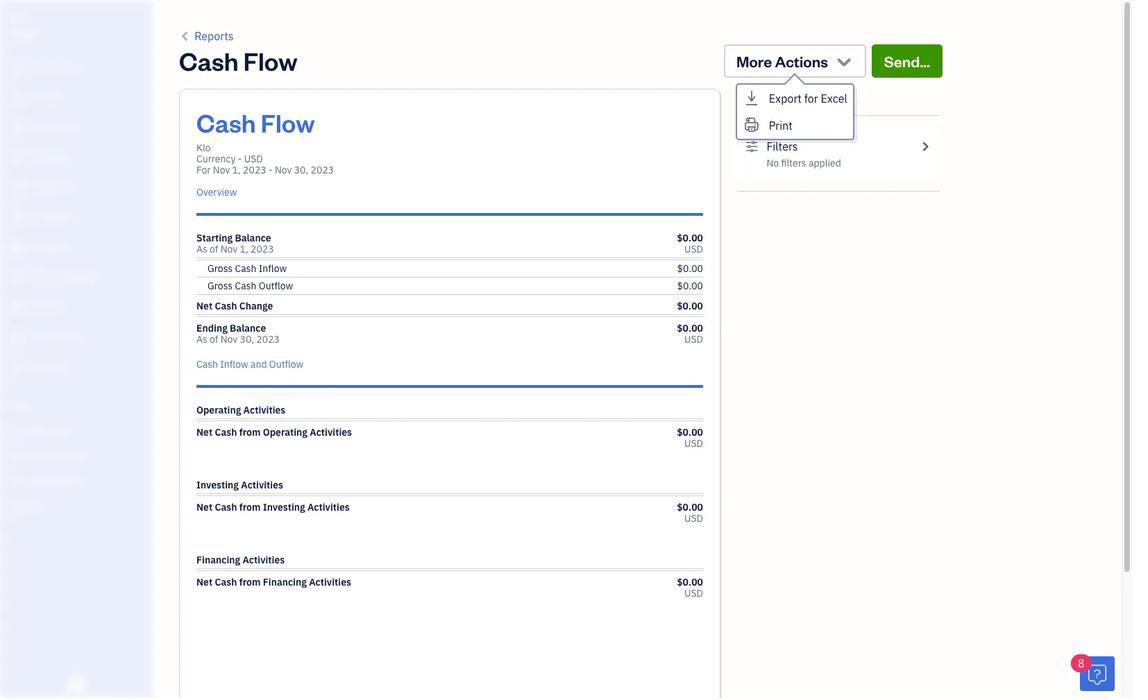 Task type: describe. For each thing, give the bounding box(es) containing it.
settings image
[[746, 138, 758, 155]]

estimate image
[[9, 121, 26, 135]]

from for operating
[[239, 426, 261, 439]]

6 $0.00 from the top
[[677, 426, 703, 439]]

$0.00 usd for net cash from financing activities
[[677, 576, 703, 600]]

chart image
[[9, 330, 26, 344]]

8 button
[[1071, 655, 1115, 691]]

8 $0.00 from the top
[[677, 576, 703, 589]]

usd for net cash from investing activities
[[685, 512, 703, 525]]

net for net cash change
[[196, 300, 213, 312]]

5 $0.00 from the top
[[677, 322, 703, 335]]

freshbooks image
[[65, 676, 87, 693]]

export
[[769, 92, 802, 106]]

settings inside main element
[[10, 502, 42, 513]]

1 vertical spatial financing
[[263, 576, 307, 589]]

0 vertical spatial outflow
[[259, 280, 293, 292]]

team members
[[10, 425, 71, 436]]

cash for net cash from investing activities
[[215, 501, 237, 514]]

apps link
[[3, 393, 149, 417]]

filters
[[781, 157, 806, 169]]

from for financing
[[239, 576, 261, 589]]

chevronleft image
[[179, 28, 192, 44]]

team
[[10, 425, 32, 436]]

0 horizontal spatial inflow
[[220, 358, 248, 371]]

balance for 1,
[[235, 232, 271, 244]]

net for net cash from financing activities
[[196, 576, 213, 589]]

0 horizontal spatial -
[[238, 153, 242, 165]]

export for excel button
[[737, 85, 853, 112]]

3 $0.00 from the top
[[677, 280, 703, 292]]

client image
[[9, 92, 26, 106]]

bank
[[10, 476, 30, 487]]

net cash change
[[196, 300, 273, 312]]

timer image
[[9, 271, 26, 285]]

gross for gross cash outflow
[[208, 280, 233, 292]]

reports button
[[179, 28, 234, 44]]

gross cash outflow
[[208, 280, 293, 292]]

and inside main element
[[34, 451, 48, 462]]

cash inside cash flow klo currency - usd for nov 1, 2023 - nov 30, 2023
[[196, 106, 256, 139]]

services
[[50, 451, 84, 462]]

payment image
[[9, 181, 26, 195]]

2 $0.00 from the top
[[677, 262, 703, 275]]

cash flow klo currency - usd for nov 1, 2023 - nov 30, 2023
[[196, 106, 334, 176]]

1, inside starting balance as of nov 1, 2023
[[240, 243, 248, 255]]

net for net cash from operating activities
[[196, 426, 213, 439]]

2023 inside starting balance as of nov 1, 2023
[[251, 243, 274, 255]]

usd inside cash flow klo currency - usd for nov 1, 2023 - nov 30, 2023
[[244, 153, 263, 165]]

usd for net cash from operating activities
[[685, 437, 703, 450]]

from for investing
[[239, 501, 261, 514]]

excel
[[821, 92, 848, 106]]

reports
[[195, 29, 234, 43]]

klo inside cash flow klo currency - usd for nov 1, 2023 - nov 30, 2023
[[196, 142, 211, 154]]

1 $0.00 from the top
[[677, 232, 703, 244]]

1 horizontal spatial operating
[[263, 426, 308, 439]]

more actions button
[[724, 44, 866, 78]]

1, inside cash flow klo currency - usd for nov 1, 2023 - nov 30, 2023
[[232, 164, 241, 176]]

cash for gross cash inflow
[[235, 262, 256, 275]]

cash for net cash from operating activities
[[215, 426, 237, 439]]

0 vertical spatial and
[[251, 358, 267, 371]]

export for excel
[[769, 92, 848, 106]]

klo inside klo owner
[[11, 12, 26, 26]]

no
[[767, 157, 779, 169]]



Task type: vqa. For each thing, say whether or not it's contained in the screenshot.


Task type: locate. For each thing, give the bounding box(es) containing it.
bank connections link
[[3, 470, 149, 494]]

starting balance as of nov 1, 2023
[[196, 232, 274, 255]]

items
[[10, 451, 32, 462]]

cash inflow and outflow
[[196, 358, 304, 371]]

1 net from the top
[[196, 300, 213, 312]]

balance
[[235, 232, 271, 244], [230, 322, 266, 335]]

apps
[[10, 399, 31, 410]]

ending balance as of nov 30, 2023
[[196, 322, 280, 346]]

$0.00 usd for net cash from investing activities
[[677, 501, 703, 525]]

1 horizontal spatial 30,
[[294, 164, 308, 176]]

cash down investing activities
[[215, 501, 237, 514]]

ending
[[196, 322, 228, 335]]

of inside ending balance as of nov 30, 2023
[[210, 333, 218, 346]]

nov up gross cash inflow
[[221, 243, 238, 255]]

chevrondown image
[[835, 51, 854, 71]]

of
[[210, 243, 218, 255], [210, 333, 218, 346]]

0 horizontal spatial and
[[34, 451, 48, 462]]

1 horizontal spatial investing
[[263, 501, 305, 514]]

0 vertical spatial of
[[210, 243, 218, 255]]

team members link
[[3, 419, 149, 443]]

net up the ending
[[196, 300, 213, 312]]

0 vertical spatial financing
[[196, 554, 240, 567]]

as inside starting balance as of nov 1, 2023
[[196, 243, 207, 255]]

usd for starting balance
[[685, 243, 703, 255]]

project image
[[9, 241, 26, 255]]

bank connections
[[10, 476, 81, 487]]

klo
[[11, 12, 26, 26], [196, 142, 211, 154]]

nov
[[213, 164, 230, 176], [275, 164, 292, 176], [221, 243, 238, 255], [221, 333, 238, 346]]

from down investing activities
[[239, 501, 261, 514]]

1 vertical spatial investing
[[263, 501, 305, 514]]

cash for net cash change
[[215, 300, 237, 312]]

30,
[[294, 164, 308, 176], [240, 333, 254, 346]]

0 horizontal spatial settings
[[10, 502, 42, 513]]

activities
[[243, 404, 286, 417], [310, 426, 352, 439], [241, 479, 283, 492], [307, 501, 350, 514], [243, 554, 285, 567], [309, 576, 351, 589]]

main element
[[0, 0, 187, 698]]

starting
[[196, 232, 233, 244]]

as down net cash change
[[196, 333, 207, 346]]

1 vertical spatial gross
[[208, 280, 233, 292]]

change
[[239, 300, 273, 312]]

net down operating activities
[[196, 426, 213, 439]]

for
[[196, 164, 211, 176]]

from
[[239, 426, 261, 439], [239, 501, 261, 514], [239, 576, 261, 589]]

1 gross from the top
[[208, 262, 233, 275]]

1 vertical spatial klo
[[196, 142, 211, 154]]

cash down the ending
[[196, 358, 218, 371]]

$0.00 usd
[[677, 232, 703, 255], [677, 322, 703, 346], [677, 426, 703, 450], [677, 501, 703, 525], [677, 576, 703, 600]]

print
[[769, 119, 793, 133]]

1 vertical spatial from
[[239, 501, 261, 514]]

outflow up change
[[259, 280, 293, 292]]

actions
[[775, 51, 828, 71]]

net cash from financing activities
[[196, 576, 351, 589]]

0 vertical spatial 1,
[[232, 164, 241, 176]]

dashboard image
[[9, 62, 26, 76]]

as inside ending balance as of nov 30, 2023
[[196, 333, 207, 346]]

0 horizontal spatial klo
[[11, 12, 26, 26]]

4 net from the top
[[196, 576, 213, 589]]

nov right "currency"
[[275, 164, 292, 176]]

cash down financing activities
[[215, 576, 237, 589]]

chevronright image
[[919, 138, 932, 155]]

2 from from the top
[[239, 501, 261, 514]]

of for ending
[[210, 333, 218, 346]]

gross down starting balance as of nov 1, 2023
[[208, 262, 233, 275]]

2023 inside ending balance as of nov 30, 2023
[[256, 333, 280, 346]]

financing down financing activities
[[263, 576, 307, 589]]

3 $0.00 usd from the top
[[677, 426, 703, 450]]

balance down change
[[230, 322, 266, 335]]

1 horizontal spatial settings
[[737, 89, 794, 108]]

more
[[737, 51, 772, 71]]

cash down "reports"
[[179, 44, 239, 77]]

from down operating activities
[[239, 426, 261, 439]]

settings down the bank
[[10, 502, 42, 513]]

1 vertical spatial of
[[210, 333, 218, 346]]

1 vertical spatial as
[[196, 333, 207, 346]]

operating
[[196, 404, 241, 417], [263, 426, 308, 439]]

30, inside cash flow klo currency - usd for nov 1, 2023 - nov 30, 2023
[[294, 164, 308, 176]]

0 vertical spatial flow
[[244, 44, 298, 77]]

1 vertical spatial operating
[[263, 426, 308, 439]]

1 vertical spatial flow
[[261, 106, 315, 139]]

investing up the net cash from investing activities
[[196, 479, 239, 492]]

items and services
[[10, 451, 84, 462]]

nov inside starting balance as of nov 1, 2023
[[221, 243, 238, 255]]

1 horizontal spatial -
[[269, 164, 273, 176]]

cash down gross cash inflow
[[235, 280, 256, 292]]

2023
[[243, 164, 266, 176], [311, 164, 334, 176], [251, 243, 274, 255], [256, 333, 280, 346]]

balance up gross cash inflow
[[235, 232, 271, 244]]

as down overview
[[196, 243, 207, 255]]

operating activities
[[196, 404, 286, 417]]

of for starting
[[210, 243, 218, 255]]

1 vertical spatial and
[[34, 451, 48, 462]]

balance for 30,
[[230, 322, 266, 335]]

2 of from the top
[[210, 333, 218, 346]]

overview
[[196, 186, 237, 199]]

0 vertical spatial balance
[[235, 232, 271, 244]]

money image
[[9, 301, 26, 315]]

1 as from the top
[[196, 243, 207, 255]]

usd
[[244, 153, 263, 165], [685, 243, 703, 255], [685, 333, 703, 346], [685, 437, 703, 450], [685, 512, 703, 525], [685, 587, 703, 600]]

currency
[[196, 153, 236, 165]]

inflow
[[259, 262, 287, 275], [220, 358, 248, 371]]

flow inside cash flow klo currency - usd for nov 1, 2023 - nov 30, 2023
[[261, 106, 315, 139]]

inflow up gross cash outflow
[[259, 262, 287, 275]]

1 horizontal spatial inflow
[[259, 262, 287, 275]]

financing up net cash from financing activities
[[196, 554, 240, 567]]

0 vertical spatial 30,
[[294, 164, 308, 176]]

1 of from the top
[[210, 243, 218, 255]]

5 $0.00 usd from the top
[[677, 576, 703, 600]]

connections
[[32, 476, 81, 487]]

resource center badge image
[[1080, 657, 1115, 691]]

settings up print
[[737, 89, 794, 108]]

cash for gross cash outflow
[[235, 280, 256, 292]]

1, up gross cash inflow
[[240, 243, 248, 255]]

0 vertical spatial from
[[239, 426, 261, 439]]

klo owner
[[11, 12, 39, 39]]

invoice image
[[9, 151, 26, 165]]

gross cash inflow
[[208, 262, 287, 275]]

outflow
[[259, 280, 293, 292], [269, 358, 304, 371]]

1 horizontal spatial klo
[[196, 142, 211, 154]]

3 from from the top
[[239, 576, 261, 589]]

0 vertical spatial klo
[[11, 12, 26, 26]]

and right items
[[34, 451, 48, 462]]

1 vertical spatial settings
[[10, 502, 42, 513]]

report image
[[9, 360, 26, 374]]

net down investing activities
[[196, 501, 213, 514]]

cash up "currency"
[[196, 106, 256, 139]]

operating down cash inflow and outflow
[[196, 404, 241, 417]]

2 $0.00 usd from the top
[[677, 322, 703, 346]]

financing
[[196, 554, 240, 567], [263, 576, 307, 589]]

net cash from investing activities
[[196, 501, 350, 514]]

0 horizontal spatial 30,
[[240, 333, 254, 346]]

30, inside ending balance as of nov 30, 2023
[[240, 333, 254, 346]]

$0.00 usd for net cash from operating activities
[[677, 426, 703, 450]]

of up gross cash inflow
[[210, 243, 218, 255]]

1,
[[232, 164, 241, 176], [240, 243, 248, 255]]

filters
[[767, 140, 798, 153]]

send…
[[884, 51, 930, 71]]

and down ending balance as of nov 30, 2023
[[251, 358, 267, 371]]

send… button
[[872, 44, 943, 78]]

as for ending balance
[[196, 333, 207, 346]]

items and services link
[[3, 444, 149, 469]]

0 vertical spatial inflow
[[259, 262, 287, 275]]

cash for net cash from financing activities
[[215, 576, 237, 589]]

nov up cash inflow and outflow
[[221, 333, 238, 346]]

flow for cash flow
[[244, 44, 298, 77]]

and
[[251, 358, 267, 371], [34, 451, 48, 462]]

0 horizontal spatial investing
[[196, 479, 239, 492]]

2 gross from the top
[[208, 280, 233, 292]]

of down net cash change
[[210, 333, 218, 346]]

0 vertical spatial investing
[[196, 479, 239, 492]]

balance inside starting balance as of nov 1, 2023
[[235, 232, 271, 244]]

0 vertical spatial operating
[[196, 404, 241, 417]]

owner
[[11, 28, 39, 39]]

operating down operating activities
[[263, 426, 308, 439]]

gross for gross cash inflow
[[208, 262, 233, 275]]

as for starting balance
[[196, 243, 207, 255]]

0 vertical spatial as
[[196, 243, 207, 255]]

4 $0.00 from the top
[[677, 300, 703, 312]]

flow
[[244, 44, 298, 77], [261, 106, 315, 139]]

no filters applied
[[767, 157, 841, 169]]

1 $0.00 usd from the top
[[677, 232, 703, 255]]

1, up overview
[[232, 164, 241, 176]]

2 net from the top
[[196, 426, 213, 439]]

net
[[196, 300, 213, 312], [196, 426, 213, 439], [196, 501, 213, 514], [196, 576, 213, 589]]

flow for cash flow klo currency - usd for nov 1, 2023 - nov 30, 2023
[[261, 106, 315, 139]]

from down financing activities
[[239, 576, 261, 589]]

applied
[[809, 157, 841, 169]]

financing activities
[[196, 554, 285, 567]]

1 vertical spatial outflow
[[269, 358, 304, 371]]

8
[[1078, 657, 1085, 671]]

1 horizontal spatial and
[[251, 358, 267, 371]]

more actions
[[737, 51, 828, 71]]

settings link
[[3, 496, 149, 520]]

investing down investing activities
[[263, 501, 305, 514]]

net for net cash from investing activities
[[196, 501, 213, 514]]

1 vertical spatial inflow
[[220, 358, 248, 371]]

1 horizontal spatial financing
[[263, 576, 307, 589]]

usd for ending balance
[[685, 333, 703, 346]]

4 $0.00 usd from the top
[[677, 501, 703, 525]]

0 horizontal spatial operating
[[196, 404, 241, 417]]

balance inside ending balance as of nov 30, 2023
[[230, 322, 266, 335]]

investing activities
[[196, 479, 283, 492]]

nov inside ending balance as of nov 30, 2023
[[221, 333, 238, 346]]

3 net from the top
[[196, 501, 213, 514]]

0 horizontal spatial financing
[[196, 554, 240, 567]]

cash up gross cash outflow
[[235, 262, 256, 275]]

nov right for
[[213, 164, 230, 176]]

1 vertical spatial balance
[[230, 322, 266, 335]]

$0.00
[[677, 232, 703, 244], [677, 262, 703, 275], [677, 280, 703, 292], [677, 300, 703, 312], [677, 322, 703, 335], [677, 426, 703, 439], [677, 501, 703, 514], [677, 576, 703, 589]]

investing
[[196, 479, 239, 492], [263, 501, 305, 514]]

gross up net cash change
[[208, 280, 233, 292]]

1 vertical spatial 30,
[[240, 333, 254, 346]]

0 vertical spatial gross
[[208, 262, 233, 275]]

inflow down ending balance as of nov 30, 2023
[[220, 358, 248, 371]]

0 vertical spatial settings
[[737, 89, 794, 108]]

cash up the ending
[[215, 300, 237, 312]]

1 from from the top
[[239, 426, 261, 439]]

of inside starting balance as of nov 1, 2023
[[210, 243, 218, 255]]

usd for net cash from financing activities
[[685, 587, 703, 600]]

print button
[[737, 112, 853, 139]]

cash
[[179, 44, 239, 77], [196, 106, 256, 139], [235, 262, 256, 275], [235, 280, 256, 292], [215, 300, 237, 312], [196, 358, 218, 371], [215, 426, 237, 439], [215, 501, 237, 514], [215, 576, 237, 589]]

2 as from the top
[[196, 333, 207, 346]]

cash down operating activities
[[215, 426, 237, 439]]

1 vertical spatial 1,
[[240, 243, 248, 255]]

settings
[[737, 89, 794, 108], [10, 502, 42, 513]]

2 vertical spatial from
[[239, 576, 261, 589]]

net down financing activities
[[196, 576, 213, 589]]

outflow down ending balance as of nov 30, 2023
[[269, 358, 304, 371]]

members
[[34, 425, 71, 436]]

klo up owner
[[11, 12, 26, 26]]

7 $0.00 from the top
[[677, 501, 703, 514]]

as
[[196, 243, 207, 255], [196, 333, 207, 346]]

cash flow
[[179, 44, 298, 77]]

klo up for
[[196, 142, 211, 154]]

net cash from operating activities
[[196, 426, 352, 439]]

gross
[[208, 262, 233, 275], [208, 280, 233, 292]]

expense image
[[9, 211, 26, 225]]

for
[[804, 92, 818, 106]]

-
[[238, 153, 242, 165], [269, 164, 273, 176]]



